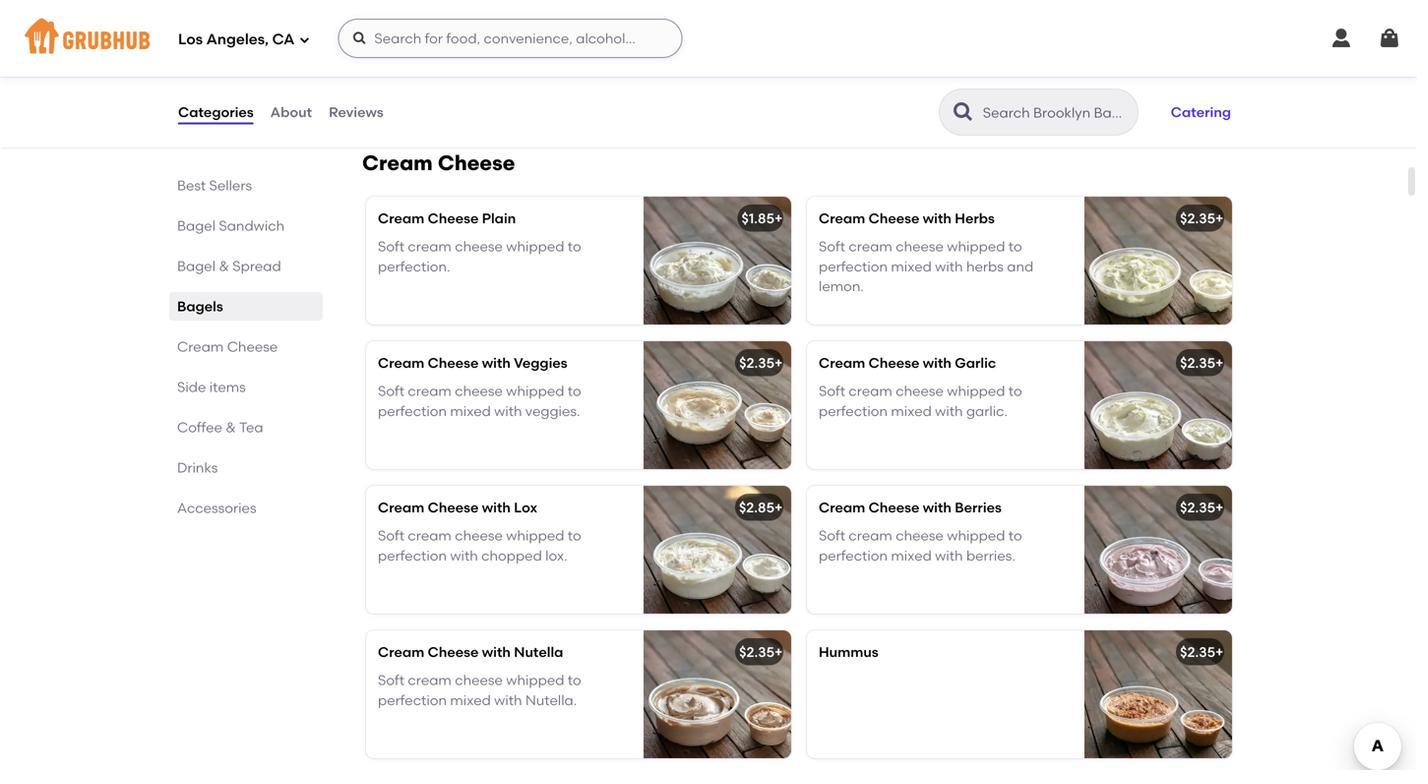 Task type: vqa. For each thing, say whether or not it's contained in the screenshot.
2nd Promo image from right
no



Task type: describe. For each thing, give the bounding box(es) containing it.
soft for soft cream cheese whipped to perfection mixed with berries.
[[819, 528, 845, 544]]

cream cheese with herbs
[[819, 210, 995, 227]]

cheese for cream cheese with lox
[[428, 500, 479, 516]]

cream for cream cheese with garlic
[[819, 355, 865, 372]]

soft cream cheese whipped to perfection with chopped lox.
[[378, 528, 581, 564]]

perfection for soft cream cheese whipped to perfection mixed with berries.
[[819, 548, 888, 564]]

coffee & tea
[[177, 419, 263, 436]]

cheese onion bagel image
[[644, 0, 791, 110]]

cream cheese plain image
[[644, 197, 791, 325]]

bagel & spread tab
[[177, 256, 315, 277]]

$2.35 + for soft cream cheese whipped to perfection mixed with berries.
[[1180, 500, 1224, 516]]

$1.85 +
[[742, 210, 783, 227]]

to for soft cream cheese whipped to perfection with chopped lox.
[[568, 528, 581, 544]]

garlic
[[955, 355, 996, 372]]

about button
[[269, 77, 313, 148]]

$2.35 + for soft cream cheese whipped to perfection mixed with veggies.
[[739, 355, 783, 372]]

soft cream cheese whipped to perfection mixed with herbs and lemon.
[[819, 238, 1034, 295]]

cream for soft cream cheese whipped to perfection with chopped lox.
[[408, 528, 452, 544]]

with inside onion bagel with a slice of mild cheddar.
[[464, 24, 492, 40]]

cheese for cream cheese with berries
[[869, 500, 920, 516]]

soft for soft cream cheese whipped to perfection with chopped lox.
[[378, 528, 405, 544]]

sandwich
[[219, 218, 285, 234]]

veggies
[[514, 355, 568, 372]]

cream cheese with nutella image
[[644, 631, 791, 759]]

soft for soft cream cheese whipped to perfection mixed with veggies.
[[378, 383, 405, 400]]

about
[[270, 104, 312, 120]]

cheese for cream cheese with herbs
[[869, 210, 920, 227]]

to for soft cream cheese whipped to perfection mixed with nutella.
[[568, 672, 581, 689]]

reviews button
[[328, 77, 385, 148]]

herbs
[[955, 210, 995, 227]]

soft for soft cream cheese whipped to perfection mixed with garlic.
[[819, 383, 845, 400]]

perfection for soft cream cheese whipped to perfection mixed with veggies.
[[378, 403, 447, 420]]

$2.35 + for soft cream cheese whipped to perfection mixed with nutella.
[[739, 644, 783, 661]]

$2.35 + for soft cream cheese whipped to perfection mixed with herbs and lemon.
[[1180, 210, 1224, 227]]

accessories tab
[[177, 498, 315, 519]]

tea
[[239, 419, 263, 436]]

and
[[1007, 258, 1034, 275]]

$2.35 for soft cream cheese whipped to perfection mixed with berries.
[[1180, 500, 1216, 516]]

cream inside tab
[[177, 339, 224, 355]]

cream cheese inside tab
[[177, 339, 278, 355]]

accessories
[[177, 500, 256, 517]]

cheese for cream cheese with veggies
[[428, 355, 479, 372]]

los
[[178, 31, 203, 48]]

mixed for berries.
[[891, 548, 932, 564]]

perfection for soft cream cheese whipped to perfection with chopped lox.
[[378, 548, 447, 564]]

whipped for cream cheese with garlic
[[947, 383, 1005, 400]]

lox.
[[545, 548, 568, 564]]

soft for soft cream cheese whipped to perfection mixed with nutella.
[[378, 672, 405, 689]]

cream for cream cheese with veggies
[[378, 355, 425, 372]]

with inside soft cream cheese whipped to perfection mixed with veggies.
[[494, 403, 522, 420]]

+ for soft cream cheese whipped to perfection mixed with herbs and lemon.
[[1216, 210, 1224, 227]]

to for soft cream cheese whipped to perfection mixed with berries.
[[1009, 528, 1022, 544]]

perfection for soft cream cheese whipped to perfection mixed with garlic.
[[819, 403, 888, 420]]

$2.85 +
[[739, 500, 783, 516]]

whipped for cream cheese with lox
[[506, 528, 564, 544]]

cheese for cream cheese plain
[[455, 238, 503, 255]]

bagel sandwich
[[177, 218, 285, 234]]

a
[[495, 24, 504, 40]]

coffee
[[177, 419, 222, 436]]

cream cheese with lox
[[378, 500, 537, 516]]

cheese inside 'cream cheese' tab
[[227, 339, 278, 355]]

angeles,
[[206, 31, 269, 48]]

soft for soft cream cheese whipped to perfection mixed with herbs and lemon.
[[819, 238, 845, 255]]

cream for soft cream cheese whipped to perfection mixed with herbs and lemon.
[[849, 238, 893, 255]]

mild
[[557, 24, 586, 40]]

+ for soft cream cheese whipped to perfection mixed with berries.
[[1216, 500, 1224, 516]]

+ for soft cream cheese whipped to perfection mixed with garlic.
[[1216, 355, 1224, 372]]

with inside soft cream cheese whipped to perfection with chopped lox.
[[450, 548, 478, 564]]

Search Brooklyn Bagel Bakery search field
[[981, 103, 1132, 122]]

+ for soft cream cheese whipped to perfection mixed with veggies.
[[775, 355, 783, 372]]

cheese for cream cheese with berries
[[896, 528, 944, 544]]

$2.85
[[739, 500, 775, 516]]

cheddar.
[[378, 44, 438, 60]]

cheese for cream cheese with nutella
[[428, 644, 479, 661]]

onion bagel with a slice of mild cheddar. button
[[366, 0, 791, 110]]

drinks
[[177, 460, 218, 476]]

coffee & tea tab
[[177, 417, 315, 438]]

soft cream cheese whipped to perfection mixed with veggies.
[[378, 383, 581, 420]]

bagel
[[422, 24, 460, 40]]

hummus image
[[1085, 631, 1232, 759]]

cream cheese with nutella
[[378, 644, 563, 661]]

onion
[[378, 24, 418, 40]]

whipped for cream cheese plain
[[506, 238, 564, 255]]

categories
[[178, 104, 254, 120]]

chopped
[[481, 548, 542, 564]]

with inside 'soft cream cheese whipped to perfection mixed with garlic.'
[[935, 403, 963, 420]]

soft cream cheese whipped to perfection mixed with berries.
[[819, 528, 1022, 564]]

with inside soft cream cheese whipped to perfection mixed with berries.
[[935, 548, 963, 564]]

catering button
[[1162, 91, 1240, 134]]

bagel for bagel sandwich
[[177, 218, 216, 234]]

cream cheese with veggies
[[378, 355, 568, 372]]

cream cheese with berries
[[819, 500, 1002, 516]]

cream for cream cheese with herbs
[[819, 210, 865, 227]]

cream cheese with garlic
[[819, 355, 996, 372]]

main navigation navigation
[[0, 0, 1417, 77]]

bagels
[[177, 298, 223, 315]]

best sellers tab
[[177, 175, 315, 196]]

cream cheese with garlic image
[[1085, 342, 1232, 470]]

cream for soft cream cheese whipped to perfection mixed with garlic.
[[849, 383, 893, 400]]

side items tab
[[177, 377, 315, 398]]

side
[[177, 379, 206, 396]]

hummus
[[819, 644, 879, 661]]

$2.35 + for soft cream cheese whipped to perfection mixed with garlic.
[[1180, 355, 1224, 372]]

cheese for cream cheese with garlic
[[896, 383, 944, 400]]



Task type: locate. For each thing, give the bounding box(es) containing it.
perfection for soft cream cheese whipped to perfection mixed with nutella.
[[378, 692, 447, 709]]

perfection down cream cheese with veggies
[[378, 403, 447, 420]]

mixed inside soft cream cheese whipped to perfection mixed with nutella.
[[450, 692, 491, 709]]

cheese up 'soft cream cheese whipped to perfection mixed with garlic.'
[[869, 355, 920, 372]]

whipped up garlic.
[[947, 383, 1005, 400]]

cheese up side items tab
[[227, 339, 278, 355]]

to inside soft cream cheese whipped to perfection mixed with herbs and lemon.
[[1009, 238, 1022, 255]]

bagel
[[177, 218, 216, 234], [177, 258, 216, 275]]

$2.35 for soft cream cheese whipped to perfection mixed with herbs and lemon.
[[1180, 210, 1216, 227]]

soft inside 'soft cream cheese whipped to perfection mixed with garlic.'
[[819, 383, 845, 400]]

berries.
[[966, 548, 1016, 564]]

cheese up soft cream cheese whipped to perfection mixed with nutella.
[[428, 644, 479, 661]]

& for spread
[[219, 258, 229, 275]]

soft inside soft cream cheese whipped to perfection mixed with berries.
[[819, 528, 845, 544]]

cheese for cream cheese with veggies
[[455, 383, 503, 400]]

cream up soft cream cheese whipped to perfection mixed with veggies. at left
[[378, 355, 425, 372]]

best
[[177, 177, 206, 194]]

cream down the reviews button
[[362, 151, 433, 176]]

cheese inside soft cream cheese whipped to perfection mixed with nutella.
[[455, 672, 503, 689]]

0 vertical spatial &
[[219, 258, 229, 275]]

$2.35 for soft cream cheese whipped to perfection mixed with garlic.
[[1180, 355, 1216, 372]]

cream inside soft cream cheese whipped to perfection.
[[408, 238, 452, 255]]

&
[[219, 258, 229, 275], [226, 419, 236, 436]]

soft inside soft cream cheese whipped to perfection mixed with nutella.
[[378, 672, 405, 689]]

whipped inside 'soft cream cheese whipped to perfection mixed with garlic.'
[[947, 383, 1005, 400]]

1 horizontal spatial cream cheese
[[362, 151, 515, 176]]

to
[[568, 238, 581, 255], [1009, 238, 1022, 255], [568, 383, 581, 400], [1009, 383, 1022, 400], [568, 528, 581, 544], [1009, 528, 1022, 544], [568, 672, 581, 689]]

cream for cream cheese with nutella
[[378, 644, 425, 661]]

cheese for cream cheese with nutella
[[455, 672, 503, 689]]

svg image
[[1330, 27, 1353, 50], [1378, 27, 1402, 50], [352, 31, 368, 46], [299, 34, 310, 46], [754, 73, 778, 97]]

cream inside soft cream cheese whipped to perfection mixed with veggies.
[[408, 383, 452, 400]]

soft cream cheese whipped to perfection.
[[378, 238, 581, 275]]

cheese for cream cheese with garlic
[[869, 355, 920, 372]]

soft down cream cheese with lox
[[378, 528, 405, 544]]

bagel for bagel & spread
[[177, 258, 216, 275]]

cream up soft cream cheese whipped to perfection mixed with nutella.
[[378, 644, 425, 661]]

whipped up veggies.
[[506, 383, 564, 400]]

cream for soft cream cheese whipped to perfection mixed with veggies.
[[408, 383, 452, 400]]

soft down cream cheese with nutella
[[378, 672, 405, 689]]

cream down cream cheese with lox
[[408, 528, 452, 544]]

whipped inside soft cream cheese whipped to perfection.
[[506, 238, 564, 255]]

cream up perfection.
[[408, 238, 452, 255]]

cheese down cream cheese with berries
[[896, 528, 944, 544]]

reviews
[[329, 104, 384, 120]]

perfection down cream cheese with garlic
[[819, 403, 888, 420]]

bagel down best
[[177, 218, 216, 234]]

cream cheese with berries image
[[1085, 486, 1232, 614]]

1 vertical spatial cream cheese
[[177, 339, 278, 355]]

Search for food, convenience, alcohol... search field
[[338, 19, 682, 58]]

perfection inside soft cream cheese whipped to perfection mixed with veggies.
[[378, 403, 447, 420]]

mixed down cream cheese with nutella
[[450, 692, 491, 709]]

to inside soft cream cheese whipped to perfection mixed with veggies.
[[568, 383, 581, 400]]

cream cheese
[[362, 151, 515, 176], [177, 339, 278, 355]]

cheese up soft cream cheese whipped to perfection mixed with berries.
[[869, 500, 920, 516]]

whipped for cream cheese with veggies
[[506, 383, 564, 400]]

cheese inside 'soft cream cheese whipped to perfection mixed with garlic.'
[[896, 383, 944, 400]]

0 horizontal spatial cream cheese
[[177, 339, 278, 355]]

whipped for cream cheese with herbs
[[947, 238, 1005, 255]]

cream cheese plain
[[378, 210, 516, 227]]

perfection down cream cheese with nutella
[[378, 692, 447, 709]]

cream down lemon.
[[819, 355, 865, 372]]

bagel & spread
[[177, 258, 281, 275]]

mixed inside soft cream cheese whipped to perfection mixed with herbs and lemon.
[[891, 258, 932, 275]]

categories button
[[177, 77, 255, 148]]

whipped for cream cheese with nutella
[[506, 672, 564, 689]]

cheese up plain
[[438, 151, 515, 176]]

cheese
[[438, 151, 515, 176], [428, 210, 479, 227], [869, 210, 920, 227], [227, 339, 278, 355], [428, 355, 479, 372], [869, 355, 920, 372], [428, 500, 479, 516], [869, 500, 920, 516], [428, 644, 479, 661]]

bagel sandwich tab
[[177, 216, 315, 236]]

& left tea
[[226, 419, 236, 436]]

whipped up lox.
[[506, 528, 564, 544]]

cheese down cream cheese with veggies
[[455, 383, 503, 400]]

cream up soft cream cheese whipped to perfection with chopped lox.
[[378, 500, 425, 516]]

perfection up lemon.
[[819, 258, 888, 275]]

to for soft cream cheese whipped to perfection mixed with veggies.
[[568, 383, 581, 400]]

whipped down plain
[[506, 238, 564, 255]]

plain
[[482, 210, 516, 227]]

+ for soft cream cheese whipped to perfection mixed with nutella.
[[775, 644, 783, 661]]

cream down cream cheese with herbs
[[849, 238, 893, 255]]

mixed for veggies.
[[450, 403, 491, 420]]

mixed for garlic.
[[891, 403, 932, 420]]

nutella
[[514, 644, 563, 661]]

soft up perfection.
[[378, 238, 405, 255]]

whipped inside soft cream cheese whipped to perfection mixed with berries.
[[947, 528, 1005, 544]]

whipped inside soft cream cheese whipped to perfection mixed with nutella.
[[506, 672, 564, 689]]

cream down cream cheese with veggies
[[408, 383, 452, 400]]

lemon.
[[819, 278, 864, 295]]

los angeles, ca
[[178, 31, 295, 48]]

whipped inside soft cream cheese whipped to perfection mixed with herbs and lemon.
[[947, 238, 1005, 255]]

sellers
[[209, 177, 252, 194]]

soft inside soft cream cheese whipped to perfection.
[[378, 238, 405, 255]]

drinks tab
[[177, 458, 315, 478]]

cream down cream cheese with nutella
[[408, 672, 452, 689]]

0 vertical spatial bagel
[[177, 218, 216, 234]]

mixed inside soft cream cheese whipped to perfection mixed with veggies.
[[450, 403, 491, 420]]

soft
[[378, 238, 405, 255], [819, 238, 845, 255], [378, 383, 405, 400], [819, 383, 845, 400], [378, 528, 405, 544], [819, 528, 845, 544], [378, 672, 405, 689]]

cheese for cream cheese with herbs
[[896, 238, 944, 255]]

perfection inside soft cream cheese whipped to perfection mixed with nutella.
[[378, 692, 447, 709]]

cream down cream cheese with berries
[[849, 528, 893, 544]]

spread
[[233, 258, 281, 275]]

mixed down cream cheese with berries
[[891, 548, 932, 564]]

bagel up bagels
[[177, 258, 216, 275]]

soft down cream cheese with garlic
[[819, 383, 845, 400]]

with inside soft cream cheese whipped to perfection mixed with nutella.
[[494, 692, 522, 709]]

cream up perfection.
[[378, 210, 425, 227]]

cream cheese tab
[[177, 337, 315, 357]]

cream right $2.85 +
[[819, 500, 865, 516]]

cream for cream cheese with berries
[[819, 500, 865, 516]]

& left spread on the left top
[[219, 258, 229, 275]]

to inside soft cream cheese whipped to perfection with chopped lox.
[[568, 528, 581, 544]]

& inside tab
[[226, 419, 236, 436]]

ca
[[272, 31, 295, 48]]

soft cream cheese whipped to perfection mixed with nutella.
[[378, 672, 581, 709]]

herbs
[[966, 258, 1004, 275]]

mixed down cream cheese with veggies
[[450, 403, 491, 420]]

side items
[[177, 379, 246, 396]]

soft inside soft cream cheese whipped to perfection with chopped lox.
[[378, 528, 405, 544]]

mixed inside 'soft cream cheese whipped to perfection mixed with garlic.'
[[891, 403, 932, 420]]

to inside 'soft cream cheese whipped to perfection mixed with garlic.'
[[1009, 383, 1022, 400]]

cheese inside soft cream cheese whipped to perfection.
[[455, 238, 503, 255]]

& for tea
[[226, 419, 236, 436]]

perfection down cream cheese with berries
[[819, 548, 888, 564]]

search icon image
[[952, 100, 975, 124]]

soft for soft cream cheese whipped to perfection.
[[378, 238, 405, 255]]

+ for soft cream cheese whipped to perfection with chopped lox.
[[775, 500, 783, 516]]

cream inside soft cream cheese whipped to perfection mixed with nutella.
[[408, 672, 452, 689]]

cheese down cream cheese with garlic
[[896, 383, 944, 400]]

nutella.
[[526, 692, 577, 709]]

mixed for herbs
[[891, 258, 932, 275]]

bagels tab
[[177, 296, 315, 317]]

to inside soft cream cheese whipped to perfection mixed with berries.
[[1009, 528, 1022, 544]]

cream for soft cream cheese whipped to perfection.
[[408, 238, 452, 255]]

$2.35 for soft cream cheese whipped to perfection mixed with veggies.
[[739, 355, 775, 372]]

cheese for cream cheese with lox
[[455, 528, 503, 544]]

cheese down plain
[[455, 238, 503, 255]]

cheese
[[455, 238, 503, 255], [896, 238, 944, 255], [455, 383, 503, 400], [896, 383, 944, 400], [455, 528, 503, 544], [896, 528, 944, 544], [455, 672, 503, 689]]

cheese up soft cream cheese whipped to perfection mixed with veggies. at left
[[428, 355, 479, 372]]

with
[[464, 24, 492, 40], [923, 210, 952, 227], [935, 258, 963, 275], [482, 355, 511, 372], [923, 355, 952, 372], [494, 403, 522, 420], [935, 403, 963, 420], [482, 500, 511, 516], [923, 500, 952, 516], [450, 548, 478, 564], [935, 548, 963, 564], [482, 644, 511, 661], [494, 692, 522, 709]]

perfection inside 'soft cream cheese whipped to perfection mixed with garlic.'
[[819, 403, 888, 420]]

whipped
[[506, 238, 564, 255], [947, 238, 1005, 255], [506, 383, 564, 400], [947, 383, 1005, 400], [506, 528, 564, 544], [947, 528, 1005, 544], [506, 672, 564, 689]]

to for soft cream cheese whipped to perfection mixed with garlic.
[[1009, 383, 1022, 400]]

+
[[775, 210, 783, 227], [1216, 210, 1224, 227], [775, 355, 783, 372], [1216, 355, 1224, 372], [775, 500, 783, 516], [1216, 500, 1224, 516], [775, 644, 783, 661], [1216, 644, 1224, 661]]

catering
[[1171, 104, 1231, 120]]

whipped for cream cheese with berries
[[947, 528, 1005, 544]]

cheese for cream cheese plain
[[428, 210, 479, 227]]

soft down cream cheese with berries
[[819, 528, 845, 544]]

cream cheese up items
[[177, 339, 278, 355]]

of
[[540, 24, 553, 40]]

cheese down cream cheese with herbs
[[896, 238, 944, 255]]

perfection for soft cream cheese whipped to perfection mixed with herbs and lemon.
[[819, 258, 888, 275]]

cream inside soft cream cheese whipped to perfection mixed with berries.
[[849, 528, 893, 544]]

perfection down cream cheese with lox
[[378, 548, 447, 564]]

whipped up berries.
[[947, 528, 1005, 544]]

cream inside soft cream cheese whipped to perfection with chopped lox.
[[408, 528, 452, 544]]

cheese up soft cream cheese whipped to perfection with chopped lox.
[[428, 500, 479, 516]]

soft inside soft cream cheese whipped to perfection mixed with veggies.
[[378, 383, 405, 400]]

whipped inside soft cream cheese whipped to perfection mixed with veggies.
[[506, 383, 564, 400]]

soft cream cheese whipped to perfection mixed with garlic.
[[819, 383, 1022, 420]]

perfection inside soft cream cheese whipped to perfection with chopped lox.
[[378, 548, 447, 564]]

soft inside soft cream cheese whipped to perfection mixed with herbs and lemon.
[[819, 238, 845, 255]]

$1.85
[[742, 210, 775, 227]]

2 bagel from the top
[[177, 258, 216, 275]]

cream up lemon.
[[819, 210, 865, 227]]

mixed
[[891, 258, 932, 275], [450, 403, 491, 420], [891, 403, 932, 420], [891, 548, 932, 564], [450, 692, 491, 709]]

perfection
[[819, 258, 888, 275], [378, 403, 447, 420], [819, 403, 888, 420], [378, 548, 447, 564], [819, 548, 888, 564], [378, 692, 447, 709]]

cream inside 'soft cream cheese whipped to perfection mixed with garlic.'
[[849, 383, 893, 400]]

items
[[209, 379, 246, 396]]

$2.35
[[1180, 210, 1216, 227], [739, 355, 775, 372], [1180, 355, 1216, 372], [1180, 500, 1216, 516], [739, 644, 775, 661], [1180, 644, 1216, 661]]

cream for cream cheese plain
[[378, 210, 425, 227]]

cheese up soft cream cheese whipped to perfection mixed with herbs and lemon.
[[869, 210, 920, 227]]

whipped inside soft cream cheese whipped to perfection with chopped lox.
[[506, 528, 564, 544]]

cream cheese with veggies image
[[644, 342, 791, 470]]

garlic.
[[966, 403, 1008, 420]]

cream inside soft cream cheese whipped to perfection mixed with herbs and lemon.
[[849, 238, 893, 255]]

cream
[[408, 238, 452, 255], [849, 238, 893, 255], [408, 383, 452, 400], [849, 383, 893, 400], [408, 528, 452, 544], [849, 528, 893, 544], [408, 672, 452, 689]]

cream for cream cheese with lox
[[378, 500, 425, 516]]

0 vertical spatial cream cheese
[[362, 151, 515, 176]]

1 vertical spatial bagel
[[177, 258, 216, 275]]

perfection inside soft cream cheese whipped to perfection mixed with herbs and lemon.
[[819, 258, 888, 275]]

cream down bagels
[[177, 339, 224, 355]]

mixed inside soft cream cheese whipped to perfection mixed with berries.
[[891, 548, 932, 564]]

to inside soft cream cheese whipped to perfection mixed with nutella.
[[568, 672, 581, 689]]

cheese inside soft cream cheese whipped to perfection with chopped lox.
[[455, 528, 503, 544]]

cream down cream cheese with garlic
[[849, 383, 893, 400]]

cheese down cream cheese with lox
[[455, 528, 503, 544]]

cheese inside soft cream cheese whipped to perfection mixed with herbs and lemon.
[[896, 238, 944, 255]]

cheese down cream cheese with nutella
[[455, 672, 503, 689]]

$2.35 for soft cream cheese whipped to perfection mixed with nutella.
[[739, 644, 775, 661]]

+ for soft cream cheese whipped to perfection.
[[775, 210, 783, 227]]

with inside soft cream cheese whipped to perfection mixed with herbs and lemon.
[[935, 258, 963, 275]]

to for soft cream cheese whipped to perfection.
[[568, 238, 581, 255]]

cream cheese up cream cheese plain
[[362, 151, 515, 176]]

& inside tab
[[219, 258, 229, 275]]

berries
[[955, 500, 1002, 516]]

cheese left plain
[[428, 210, 479, 227]]

veggies.
[[525, 403, 580, 420]]

to for soft cream cheese whipped to perfection mixed with herbs and lemon.
[[1009, 238, 1022, 255]]

slice
[[507, 24, 537, 40]]

onion bagel with a slice of mild cheddar.
[[378, 24, 586, 60]]

whipped up nutella.
[[506, 672, 564, 689]]

lox
[[514, 500, 537, 516]]

cheese inside soft cream cheese whipped to perfection mixed with berries.
[[896, 528, 944, 544]]

mixed for nutella.
[[450, 692, 491, 709]]

best sellers
[[177, 177, 252, 194]]

cheese inside soft cream cheese whipped to perfection mixed with veggies.
[[455, 383, 503, 400]]

1 bagel from the top
[[177, 218, 216, 234]]

to inside soft cream cheese whipped to perfection.
[[568, 238, 581, 255]]

perfection inside soft cream cheese whipped to perfection mixed with berries.
[[819, 548, 888, 564]]

$2.35 +
[[1180, 210, 1224, 227], [739, 355, 783, 372], [1180, 355, 1224, 372], [1180, 500, 1224, 516], [739, 644, 783, 661], [1180, 644, 1224, 661]]

cream for soft cream cheese whipped to perfection mixed with berries.
[[849, 528, 893, 544]]

soft up lemon.
[[819, 238, 845, 255]]

perfection.
[[378, 258, 450, 275]]

1 vertical spatial &
[[226, 419, 236, 436]]

whipped up herbs
[[947, 238, 1005, 255]]

cream for soft cream cheese whipped to perfection mixed with nutella.
[[408, 672, 452, 689]]

cream cheese with lox image
[[644, 486, 791, 614]]

mixed down cream cheese with herbs
[[891, 258, 932, 275]]

soft down cream cheese with veggies
[[378, 383, 405, 400]]

cream cheese with herbs image
[[1085, 197, 1232, 325]]

mixed down cream cheese with garlic
[[891, 403, 932, 420]]

cream
[[362, 151, 433, 176], [378, 210, 425, 227], [819, 210, 865, 227], [177, 339, 224, 355], [378, 355, 425, 372], [819, 355, 865, 372], [378, 500, 425, 516], [819, 500, 865, 516], [378, 644, 425, 661]]



